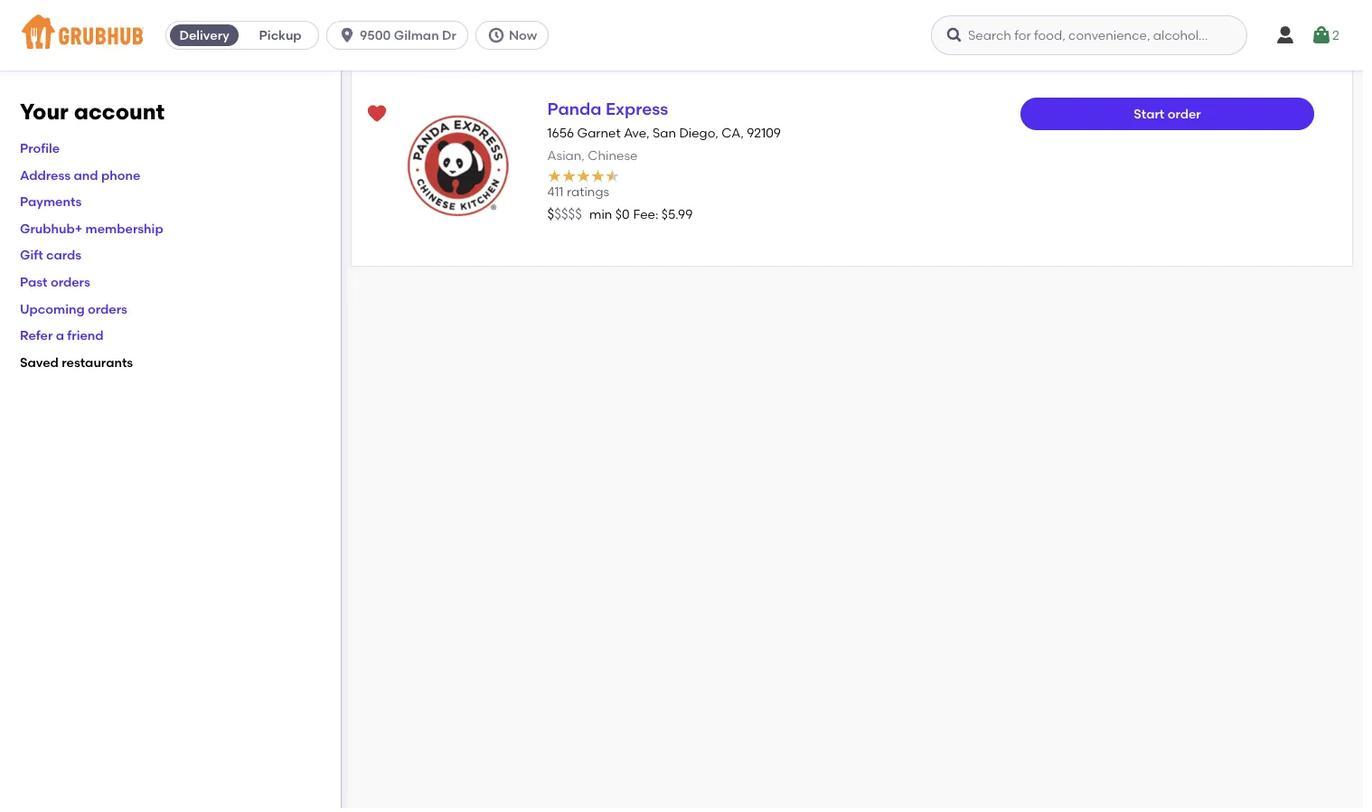 Task type: vqa. For each thing, say whether or not it's contained in the screenshot.
mi
no



Task type: describe. For each thing, give the bounding box(es) containing it.
pickup button
[[242, 21, 318, 50]]

upcoming orders link
[[20, 301, 127, 316]]

$5.99
[[662, 206, 693, 222]]

address and phone
[[20, 167, 140, 182]]

delivery button
[[166, 21, 242, 50]]

refer a friend link
[[20, 328, 104, 343]]

address
[[20, 167, 71, 182]]

1656
[[547, 125, 574, 141]]

92109
[[747, 125, 781, 141]]

account
[[74, 99, 165, 125]]

profile
[[20, 140, 60, 156]]

svg image inside the 9500 gilman dr button
[[338, 26, 356, 44]]

garnet
[[577, 125, 621, 141]]

delivery
[[179, 28, 229, 43]]

phone
[[101, 167, 140, 182]]

2 button
[[1311, 19, 1340, 52]]

order
[[1168, 106, 1201, 121]]

your account
[[20, 99, 165, 125]]

$
[[547, 206, 554, 222]]

saved
[[20, 354, 59, 370]]

profile link
[[20, 140, 60, 156]]

saved restaurant button
[[361, 98, 393, 130]]

upcoming orders
[[20, 301, 127, 316]]

ave,
[[624, 125, 650, 141]]

start
[[1134, 106, 1165, 121]]

membership
[[85, 221, 163, 236]]

svg image for 2
[[1311, 24, 1333, 46]]

grubhub+
[[20, 221, 82, 236]]

past orders link
[[20, 274, 90, 289]]

9500
[[360, 28, 391, 43]]

saved restaurant image
[[366, 103, 388, 125]]

gift cards link
[[20, 247, 82, 263]]

start order
[[1134, 106, 1201, 121]]

and
[[74, 167, 98, 182]]

saved restaurants link
[[20, 354, 133, 370]]

diego,
[[679, 125, 719, 141]]

Search for food, convenience, alcohol... search field
[[931, 15, 1248, 55]]

2 horizontal spatial svg image
[[1275, 24, 1296, 46]]

chinese
[[588, 147, 638, 163]]

refer a friend
[[20, 328, 104, 343]]

dr
[[442, 28, 456, 43]]

refer
[[20, 328, 53, 343]]

orders for upcoming orders
[[88, 301, 127, 316]]

svg image for now
[[487, 26, 505, 44]]

past
[[20, 274, 48, 289]]

asian,
[[547, 147, 585, 163]]

saved restaurants
[[20, 354, 133, 370]]

start order button
[[1021, 98, 1315, 130]]



Task type: locate. For each thing, give the bounding box(es) containing it.
pickup
[[259, 28, 302, 43]]

past orders
[[20, 274, 90, 289]]

min $0 fee: $5.99
[[589, 206, 693, 222]]

a
[[56, 328, 64, 343]]

411
[[547, 184, 564, 199]]

svg image inside "now" button
[[487, 26, 505, 44]]

$$$$$
[[547, 206, 582, 222]]

svg image
[[1275, 24, 1296, 46], [338, 26, 356, 44], [946, 26, 964, 44]]

friend
[[67, 328, 104, 343]]

gift
[[20, 247, 43, 263]]

panda express 1656 garnet ave, san diego, ca, 92109 asian, chinese
[[547, 99, 781, 163]]

0 horizontal spatial svg image
[[487, 26, 505, 44]]

main navigation navigation
[[0, 0, 1363, 71]]

$0
[[615, 206, 630, 222]]

orders
[[51, 274, 90, 289], [88, 301, 127, 316]]

san
[[653, 125, 676, 141]]

payments
[[20, 194, 82, 209]]

express
[[606, 99, 668, 119]]

2
[[1333, 27, 1340, 43]]

restaurants
[[62, 354, 133, 370]]

address and phone link
[[20, 167, 140, 182]]

orders up friend
[[88, 301, 127, 316]]

1 horizontal spatial svg image
[[1311, 24, 1333, 46]]

fee:
[[633, 206, 659, 222]]

svg image inside 2 button
[[1311, 24, 1333, 46]]

orders for past orders
[[51, 274, 90, 289]]

cards
[[46, 247, 82, 263]]

grubhub+ membership link
[[20, 221, 163, 236]]

min
[[589, 206, 612, 222]]

panda
[[547, 99, 602, 119]]

svg image
[[1311, 24, 1333, 46], [487, 26, 505, 44]]

gilman
[[394, 28, 439, 43]]

ca,
[[722, 125, 744, 141]]

411 ratings
[[547, 184, 609, 199]]

your
[[20, 99, 69, 125]]

now button
[[475, 21, 556, 50]]

panda express link
[[547, 99, 668, 119]]

9500 gilman dr
[[360, 28, 456, 43]]

upcoming
[[20, 301, 85, 316]]

now
[[509, 28, 537, 43]]

1 vertical spatial orders
[[88, 301, 127, 316]]

grubhub+ membership
[[20, 221, 163, 236]]

panda express logo image
[[390, 98, 526, 234]]

0 horizontal spatial svg image
[[338, 26, 356, 44]]

0 vertical spatial orders
[[51, 274, 90, 289]]

gift cards
[[20, 247, 82, 263]]

1 horizontal spatial svg image
[[946, 26, 964, 44]]

9500 gilman dr button
[[326, 21, 475, 50]]

orders up the 'upcoming orders'
[[51, 274, 90, 289]]

payments link
[[20, 194, 82, 209]]

ratings
[[567, 184, 609, 199]]



